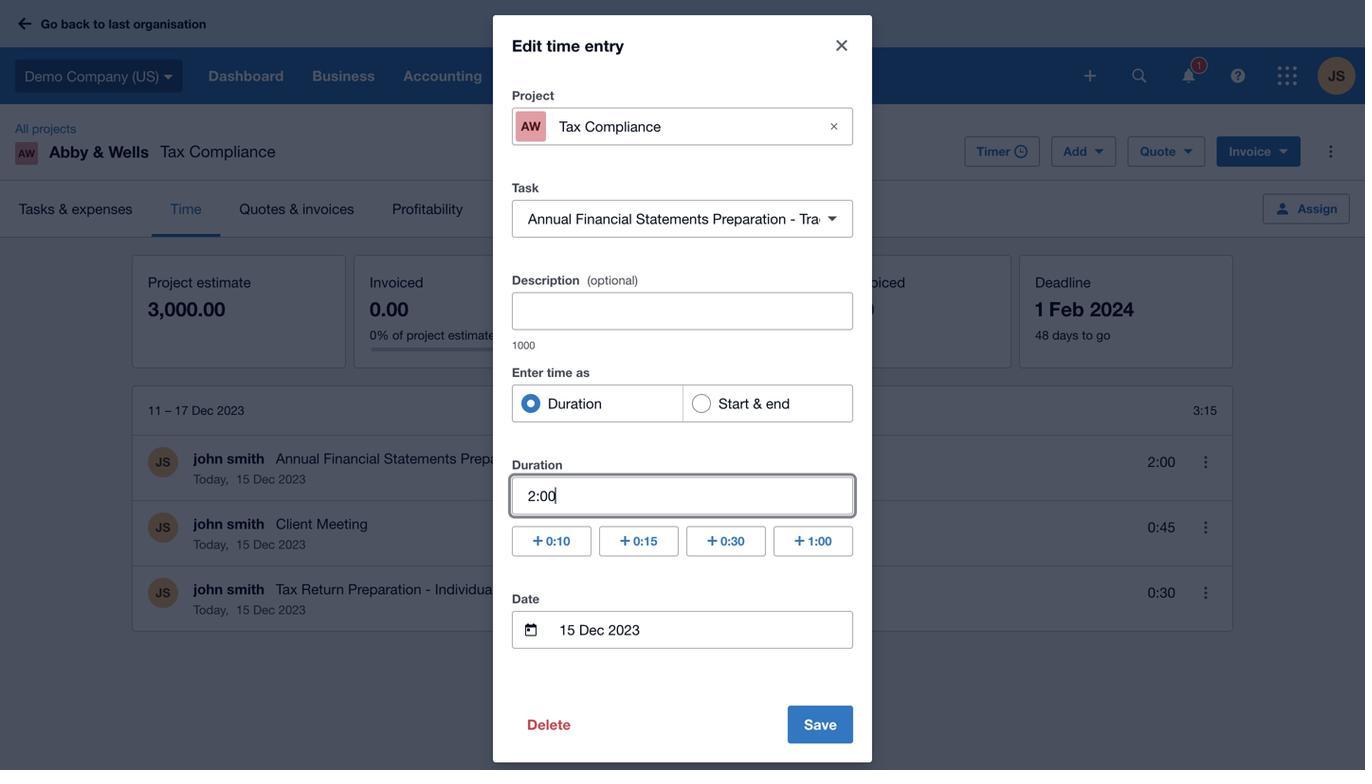Task type: vqa. For each thing, say whether or not it's contained in the screenshot.


Task type: describe. For each thing, give the bounding box(es) containing it.
1 horizontal spatial 0:30
[[1148, 585, 1176, 601]]

demo company (us) button
[[0, 47, 194, 104]]

tax for tax compliance
[[160, 142, 185, 161]]

1:00
[[808, 534, 832, 549]]

–
[[165, 404, 171, 418]]

invoiced 0.00 0% of project estimate
[[370, 274, 495, 343]]

invoice button
[[1217, 137, 1301, 167]]

expenses
[[72, 201, 133, 217]]

estimate inside project estimate 3,000.00
[[197, 274, 251, 291]]

quotes
[[239, 201, 286, 217]]

15.83% of project estimate
[[592, 328, 741, 343]]

11 – 17 dec 2023
[[148, 404, 245, 418]]

compliance
[[189, 142, 276, 161]]

john for annual financial statements preparation - trading entity
[[193, 450, 223, 468]]

475.00
[[814, 297, 875, 321]]

save button
[[788, 707, 854, 744]]

edit time entry
[[512, 36, 624, 55]]

end
[[766, 395, 790, 412]]

& for quotes
[[290, 201, 299, 217]]

project estimate 3,000.00
[[148, 274, 251, 321]]

entry
[[585, 36, 624, 55]]

0.00
[[370, 297, 409, 321]]

time for time
[[170, 201, 202, 217]]

0:10 button
[[512, 527, 592, 557]]

1 vertical spatial entity
[[598, 450, 633, 467]]

project for project
[[512, 88, 554, 103]]

description
[[512, 273, 580, 288]]

invoices
[[302, 201, 354, 217]]

1:00 button
[[774, 527, 854, 557]]

company
[[67, 68, 128, 84]]

2 project from the left
[[653, 328, 691, 343]]

15.83%
[[592, 328, 635, 343]]

2024
[[1090, 297, 1135, 321]]

go back to last organisation
[[41, 16, 206, 31]]

go
[[1097, 328, 1111, 343]]

tasks & expenses link
[[0, 181, 151, 237]]

clear image
[[816, 108, 854, 146]]

client
[[276, 516, 313, 532]]

today, 15 dec 2023 for client meeting
[[193, 538, 306, 552]]

close button
[[823, 27, 861, 64]]

timer
[[977, 144, 1011, 159]]

to
[[814, 274, 828, 291]]

return
[[302, 581, 344, 598]]

dec for annual financial statements preparation - trading entity
[[253, 472, 275, 487]]

2:00
[[1148, 454, 1176, 470]]

smith for client meeting
[[227, 516, 265, 533]]

tax for tax return preparation - individual 1
[[276, 581, 298, 598]]

project inside "invoiced 0.00 0% of project estimate"
[[407, 328, 445, 343]]

1 horizontal spatial preparation
[[461, 450, 534, 467]]

2 vertical spatial -
[[426, 581, 431, 598]]

aw inside edit time entry dialog
[[521, 119, 541, 134]]

days
[[1053, 328, 1079, 343]]

0%
[[370, 328, 389, 343]]

profitability
[[392, 201, 463, 217]]

invoiced
[[370, 274, 424, 291]]

& for time
[[627, 274, 636, 291]]

1000
[[512, 340, 535, 352]]

financial inside popup button
[[576, 211, 632, 227]]

assign button
[[1263, 194, 1350, 224]]

time for time & expenses
[[592, 274, 623, 291]]

meeting
[[317, 516, 368, 532]]

2 of from the left
[[638, 328, 649, 343]]

2 horizontal spatial estimate
[[694, 328, 741, 343]]

enter time as group
[[512, 385, 854, 423]]

svg image inside go back to last organisation link
[[18, 18, 31, 30]]

assign
[[1298, 202, 1338, 216]]

js banner
[[0, 0, 1366, 104]]

tasks
[[19, 201, 55, 217]]

0:45
[[1148, 519, 1176, 536]]

dec for tax return preparation - individual 1
[[253, 603, 275, 618]]

wells
[[108, 142, 149, 161]]

delete
[[527, 717, 571, 734]]

of inside "invoiced 0.00 0% of project estimate"
[[392, 328, 403, 343]]

smith for annual financial statements preparation - trading entity
[[227, 450, 265, 468]]

as
[[576, 366, 590, 380]]

go back to last organisation link
[[11, 7, 218, 41]]

demo
[[25, 68, 63, 84]]

trading inside annual financial statements preparation - trading entity popup button
[[800, 211, 847, 227]]

js for annual financial statements preparation - trading entity
[[156, 455, 171, 470]]

all projects link
[[8, 119, 84, 138]]

0:30 button
[[687, 527, 766, 557]]

17
[[175, 404, 188, 418]]

edit
[[512, 36, 542, 55]]

today, 15 dec 2023 for annual financial statements preparation - trading entity
[[193, 472, 306, 487]]

date
[[512, 592, 540, 607]]

go
[[41, 16, 58, 31]]

demo company (us)
[[25, 68, 159, 84]]

task
[[512, 181, 539, 195]]

2023 for client
[[279, 538, 306, 552]]

& for start
[[753, 395, 762, 412]]

dec for client meeting
[[253, 538, 275, 552]]

3,000.00
[[148, 297, 225, 321]]

add
[[1064, 144, 1087, 159]]

0 horizontal spatial statements
[[384, 450, 457, 467]]

individual
[[435, 581, 496, 598]]

all projects
[[15, 121, 76, 136]]

last
[[109, 16, 130, 31]]

organisation
[[133, 16, 206, 31]]

save
[[804, 717, 837, 734]]

48
[[1036, 328, 1049, 343]]

john for tax return preparation - individual 1
[[193, 581, 223, 598]]

invoiced
[[852, 274, 906, 291]]

add button
[[1052, 137, 1117, 167]]

1 vertical spatial annual financial statements preparation - trading entity
[[276, 450, 633, 467]]

tasks & expenses
[[19, 201, 133, 217]]

& for abby
[[93, 142, 104, 161]]

john for client meeting
[[193, 516, 223, 533]]

to be invoiced 475.00
[[814, 274, 906, 321]]

js button
[[1318, 47, 1366, 104]]

0:15 button
[[599, 527, 679, 557]]

back
[[61, 16, 90, 31]]

quotes & invoices link
[[221, 181, 373, 237]]

john smith for tax return preparation - individual 1
[[193, 581, 265, 598]]

preparation inside popup button
[[713, 211, 786, 227]]

edit time entry dialog
[[493, 15, 886, 763]]

1 inside popup button
[[1197, 59, 1203, 72]]

john smith for annual financial statements preparation - trading entity
[[193, 450, 265, 468]]

0:15
[[634, 534, 658, 549]]

projects
[[32, 121, 76, 136]]

to inside "js" banner
[[93, 16, 105, 31]]

2023 for tax
[[279, 603, 306, 618]]

time link
[[151, 181, 221, 237]]

Find or choose a project field
[[558, 109, 808, 145]]

annual financial statements preparation - trading entity button
[[512, 200, 886, 238]]

delete button
[[512, 707, 586, 744]]

client meeting
[[276, 516, 368, 532]]

15 for annual financial statements preparation - trading entity
[[236, 472, 250, 487]]

0 horizontal spatial trading
[[548, 450, 595, 467]]



Task type: locate. For each thing, give the bounding box(es) containing it.
0 horizontal spatial aw
[[18, 147, 35, 160]]

2 15 from the top
[[236, 538, 250, 552]]

smith down the 11 – 17 dec 2023
[[227, 450, 265, 468]]

tax left return
[[276, 581, 298, 598]]

1 vertical spatial john smith
[[193, 516, 265, 533]]

0:30 down 0:45
[[1148, 585, 1176, 601]]

0 horizontal spatial tax
[[160, 142, 185, 161]]

3 john from the top
[[193, 581, 223, 598]]

2023 right 17
[[217, 404, 245, 418]]

1 vertical spatial -
[[538, 450, 544, 467]]

1 vertical spatial 0:30
[[1148, 585, 1176, 601]]

annual down task
[[528, 211, 572, 227]]

today, 15 dec 2023 for tax return preparation - individual 1
[[193, 603, 306, 618]]

-
[[790, 211, 796, 227], [538, 450, 544, 467], [426, 581, 431, 598]]

duration
[[548, 395, 602, 412], [512, 458, 563, 473]]

john smith for client meeting
[[193, 516, 265, 533]]

&
[[93, 142, 104, 161], [59, 201, 68, 217], [290, 201, 299, 217], [627, 274, 636, 291], [753, 395, 762, 412]]

to left last
[[93, 16, 105, 31]]

2023 down the client
[[279, 538, 306, 552]]

feb
[[1049, 297, 1085, 321]]

estimate up start
[[694, 328, 741, 343]]

estimate
[[197, 274, 251, 291], [448, 328, 495, 343], [694, 328, 741, 343]]

aw up task
[[521, 119, 541, 134]]

0:30 down 0:00 field
[[721, 534, 745, 549]]

0 vertical spatial john
[[193, 450, 223, 468]]

of
[[392, 328, 403, 343], [638, 328, 649, 343]]

3 today, from the top
[[193, 603, 229, 618]]

Duration field
[[513, 478, 853, 514]]

1 vertical spatial smith
[[227, 516, 265, 533]]

js inside js popup button
[[1329, 67, 1346, 84]]

1 horizontal spatial entity
[[851, 211, 886, 227]]

annual inside popup button
[[528, 211, 572, 227]]

1 vertical spatial to
[[1082, 328, 1093, 343]]

to left go
[[1082, 328, 1093, 343]]

of right 15.83%
[[638, 328, 649, 343]]

0 vertical spatial time
[[547, 36, 580, 55]]

0 vertical spatial annual
[[528, 211, 572, 227]]

2 vertical spatial today, 15 dec 2023
[[193, 603, 306, 618]]

0 vertical spatial preparation
[[713, 211, 786, 227]]

project for project estimate 3,000.00
[[148, 274, 193, 291]]

1 button
[[1170, 47, 1208, 104]]

time for edit
[[547, 36, 580, 55]]

smith
[[227, 450, 265, 468], [227, 516, 265, 533], [227, 581, 265, 598]]

be
[[832, 274, 848, 291]]

1 horizontal spatial 1
[[1036, 297, 1044, 321]]

start
[[719, 395, 749, 412]]

entity up invoiced
[[851, 211, 886, 227]]

js for client meeting
[[156, 521, 171, 535]]

today, for annual financial statements preparation - trading entity
[[193, 472, 229, 487]]

1 vertical spatial annual
[[276, 450, 320, 467]]

0 vertical spatial smith
[[227, 450, 265, 468]]

0 vertical spatial project
[[512, 88, 554, 103]]

duration down as
[[548, 395, 602, 412]]

0 horizontal spatial estimate
[[197, 274, 251, 291]]

3 today, 15 dec 2023 from the top
[[193, 603, 306, 618]]

1 15 from the top
[[236, 472, 250, 487]]

1 vertical spatial aw
[[18, 147, 35, 160]]

time & expenses
[[592, 274, 702, 291]]

2 horizontal spatial 1
[[1197, 59, 1203, 72]]

1 project from the left
[[407, 328, 445, 343]]

1 horizontal spatial estimate
[[448, 328, 495, 343]]

start & end
[[719, 395, 790, 412]]

dec
[[192, 404, 214, 418], [253, 472, 275, 487], [253, 538, 275, 552], [253, 603, 275, 618]]

2 time from the top
[[547, 366, 573, 380]]

2 vertical spatial john smith
[[193, 581, 265, 598]]

svg image up quote 'popup button'
[[1183, 69, 1195, 83]]

(optional)
[[587, 273, 638, 288]]

1 up quote 'popup button'
[[1197, 59, 1203, 72]]

1 vertical spatial trading
[[548, 450, 595, 467]]

0 vertical spatial today,
[[193, 472, 229, 487]]

today,
[[193, 472, 229, 487], [193, 538, 229, 552], [193, 603, 229, 618]]

svg image inside 1 popup button
[[1183, 69, 1195, 83]]

1 of from the left
[[392, 328, 403, 343]]

project
[[407, 328, 445, 343], [653, 328, 691, 343]]

0 vertical spatial financial
[[576, 211, 632, 227]]

svg image left go
[[18, 18, 31, 30]]

today, 15 dec 2023 down the client
[[193, 538, 306, 552]]

& for tasks
[[59, 201, 68, 217]]

profitability link
[[373, 181, 482, 237]]

smith left the client
[[227, 516, 265, 533]]

abby & wells
[[49, 142, 149, 161]]

today, 15 dec 2023 up the client
[[193, 472, 306, 487]]

svg image left 1 popup button
[[1133, 69, 1147, 83]]

0 vertical spatial 1
[[1197, 59, 1203, 72]]

1 horizontal spatial financial
[[576, 211, 632, 227]]

2 today, 15 dec 2023 from the top
[[193, 538, 306, 552]]

0 horizontal spatial entity
[[598, 450, 633, 467]]

0 vertical spatial time
[[170, 201, 202, 217]]

1 vertical spatial time
[[547, 366, 573, 380]]

trading up 0:10
[[548, 450, 595, 467]]

1 horizontal spatial project
[[512, 88, 554, 103]]

1 vertical spatial preparation
[[461, 450, 534, 467]]

estimate left the "1000"
[[448, 328, 495, 343]]

project down expenses
[[653, 328, 691, 343]]

svg image inside demo company (us) "popup button"
[[164, 75, 173, 79]]

description (optional)
[[512, 273, 638, 288]]

1 vertical spatial 15
[[236, 538, 250, 552]]

0 vertical spatial 15
[[236, 472, 250, 487]]

entity up 0:00 field
[[598, 450, 633, 467]]

tax
[[160, 142, 185, 161], [276, 581, 298, 598]]

0 horizontal spatial financial
[[324, 450, 380, 467]]

annual financial statements preparation - trading entity inside popup button
[[528, 211, 886, 227]]

john smith down the 11 – 17 dec 2023
[[193, 450, 265, 468]]

2 vertical spatial today,
[[193, 603, 229, 618]]

today, for client meeting
[[193, 538, 229, 552]]

1 horizontal spatial project
[[653, 328, 691, 343]]

15 for tax return preparation - individual 1
[[236, 603, 250, 618]]

3 smith from the top
[[227, 581, 265, 598]]

time right the edit at the left of the page
[[547, 36, 580, 55]]

annual financial statements preparation - trading entity
[[528, 211, 886, 227], [276, 450, 633, 467]]

& inside enter time as group
[[753, 395, 762, 412]]

smith for tax return preparation - individual 1
[[227, 581, 265, 598]]

0 horizontal spatial project
[[407, 328, 445, 343]]

quote
[[1141, 144, 1176, 159]]

1 john smith from the top
[[193, 450, 265, 468]]

2023 for annual
[[279, 472, 306, 487]]

1 john from the top
[[193, 450, 223, 468]]

statements
[[636, 211, 709, 227], [384, 450, 457, 467]]

1 smith from the top
[[227, 450, 265, 468]]

3 john smith from the top
[[193, 581, 265, 598]]

to
[[93, 16, 105, 31], [1082, 328, 1093, 343]]

0 horizontal spatial -
[[426, 581, 431, 598]]

svg image
[[18, 18, 31, 30], [1085, 70, 1096, 82], [164, 75, 173, 79]]

1 today, from the top
[[193, 472, 229, 487]]

time left as
[[547, 366, 573, 380]]

0 vertical spatial to
[[93, 16, 105, 31]]

time down tax compliance
[[170, 201, 202, 217]]

1 vertical spatial john
[[193, 516, 223, 533]]

0 vertical spatial annual financial statements preparation - trading entity
[[528, 211, 886, 227]]

duration up 0:10 button
[[512, 458, 563, 473]]

john smith left the client
[[193, 516, 265, 533]]

1 vertical spatial 1
[[1036, 297, 1044, 321]]

preparation
[[713, 211, 786, 227], [461, 450, 534, 467], [348, 581, 422, 598]]

project up 3,000.00
[[148, 274, 193, 291]]

None text field
[[513, 294, 853, 330]]

0 horizontal spatial annual
[[276, 450, 320, 467]]

trading
[[800, 211, 847, 227], [548, 450, 595, 467]]

1 vertical spatial financial
[[324, 450, 380, 467]]

1 horizontal spatial aw
[[521, 119, 541, 134]]

1 horizontal spatial statements
[[636, 211, 709, 227]]

smith left return
[[227, 581, 265, 598]]

js
[[1329, 67, 1346, 84], [156, 455, 171, 470], [156, 521, 171, 535], [156, 586, 171, 601]]

time inside "time" link
[[170, 201, 202, 217]]

aw down all
[[18, 147, 35, 160]]

1 vertical spatial today, 15 dec 2023
[[193, 538, 306, 552]]

0 horizontal spatial of
[[392, 328, 403, 343]]

0 vertical spatial -
[[790, 211, 796, 227]]

today, 15 dec 2023 down return
[[193, 603, 306, 618]]

0 vertical spatial tax
[[160, 142, 185, 161]]

2023 up the client
[[279, 472, 306, 487]]

2023
[[217, 404, 245, 418], [279, 472, 306, 487], [279, 538, 306, 552], [279, 603, 306, 618]]

quotes & invoices
[[239, 201, 354, 217]]

2 smith from the top
[[227, 516, 265, 533]]

time for enter
[[547, 366, 573, 380]]

& left expenses
[[627, 274, 636, 291]]

0 horizontal spatial 0:30
[[721, 534, 745, 549]]

1 horizontal spatial to
[[1082, 328, 1093, 343]]

entity inside popup button
[[851, 211, 886, 227]]

2 horizontal spatial -
[[790, 211, 796, 227]]

0 vertical spatial john smith
[[193, 450, 265, 468]]

15
[[236, 472, 250, 487], [236, 538, 250, 552], [236, 603, 250, 618]]

project inside edit time entry dialog
[[512, 88, 554, 103]]

enter time as
[[512, 366, 590, 380]]

svg image right the (us) at the top left of the page
[[164, 75, 173, 79]]

1 horizontal spatial svg image
[[164, 75, 173, 79]]

3 15 from the top
[[236, 603, 250, 618]]

0 horizontal spatial time
[[170, 201, 202, 217]]

tax right wells
[[160, 142, 185, 161]]

tax return preparation - individual 1
[[276, 581, 508, 598]]

1 up the 48
[[1036, 297, 1044, 321]]

1 vertical spatial tax
[[276, 581, 298, 598]]

1
[[1197, 59, 1203, 72], [1036, 297, 1044, 321], [500, 581, 508, 598]]

2 john from the top
[[193, 516, 223, 533]]

1 horizontal spatial annual
[[528, 211, 572, 227]]

2 horizontal spatial svg image
[[1085, 70, 1096, 82]]

1 horizontal spatial trading
[[800, 211, 847, 227]]

deadline 1 feb 2024 48 days to go
[[1036, 274, 1135, 343]]

js for tax return preparation - individual 1
[[156, 586, 171, 601]]

today, for tax return preparation - individual 1
[[193, 603, 229, 618]]

2 john smith from the top
[[193, 516, 265, 533]]

enter
[[512, 366, 544, 380]]

& left "end"
[[753, 395, 762, 412]]

0 horizontal spatial svg image
[[18, 18, 31, 30]]

1 vertical spatial duration
[[512, 458, 563, 473]]

& right the abby
[[93, 142, 104, 161]]

0 vertical spatial duration
[[548, 395, 602, 412]]

2 vertical spatial 1
[[500, 581, 508, 598]]

2 vertical spatial john
[[193, 581, 223, 598]]

duration inside enter time as group
[[548, 395, 602, 412]]

all
[[15, 121, 29, 136]]

of right "0%" at the left top of the page
[[392, 328, 403, 343]]

project down 0.00
[[407, 328, 445, 343]]

0 horizontal spatial preparation
[[348, 581, 422, 598]]

project inside project estimate 3,000.00
[[148, 274, 193, 291]]

1 horizontal spatial of
[[638, 328, 649, 343]]

estimate up 3,000.00
[[197, 274, 251, 291]]

1 vertical spatial statements
[[384, 450, 457, 467]]

1 vertical spatial project
[[148, 274, 193, 291]]

1 left date
[[500, 581, 508, 598]]

estimate inside "invoiced 0.00 0% of project estimate"
[[448, 328, 495, 343]]

& right tasks
[[59, 201, 68, 217]]

svg image right 1 popup button
[[1231, 69, 1246, 83]]

time
[[170, 201, 202, 217], [592, 274, 623, 291]]

1 vertical spatial time
[[592, 274, 623, 291]]

expenses
[[640, 274, 702, 291]]

svg image up add popup button
[[1085, 70, 1096, 82]]

project
[[512, 88, 554, 103], [148, 274, 193, 291]]

svg image left js popup button
[[1278, 66, 1297, 85]]

invoice
[[1229, 144, 1272, 159]]

annual up the client
[[276, 450, 320, 467]]

0 vertical spatial 0:30
[[721, 534, 745, 549]]

annual
[[528, 211, 572, 227], [276, 450, 320, 467]]

0 vertical spatial trading
[[800, 211, 847, 227]]

15 for client meeting
[[236, 538, 250, 552]]

0 horizontal spatial 1
[[500, 581, 508, 598]]

project down the edit at the left of the page
[[512, 88, 554, 103]]

trading up "to"
[[800, 211, 847, 227]]

none text field inside edit time entry dialog
[[513, 294, 853, 330]]

time
[[547, 36, 580, 55], [547, 366, 573, 380]]

2 horizontal spatial preparation
[[713, 211, 786, 227]]

1 inside deadline 1 feb 2024 48 days to go
[[1036, 297, 1044, 321]]

1 vertical spatial today,
[[193, 538, 229, 552]]

tax compliance
[[160, 142, 276, 161]]

1 today, 15 dec 2023 from the top
[[193, 472, 306, 487]]

svg image
[[1278, 66, 1297, 85], [1133, 69, 1147, 83], [1183, 69, 1195, 83], [1231, 69, 1246, 83]]

0 vertical spatial statements
[[636, 211, 709, 227]]

abby
[[49, 142, 88, 161]]

john smith left return
[[193, 581, 265, 598]]

2 vertical spatial 15
[[236, 603, 250, 618]]

financial up (optional)
[[576, 211, 632, 227]]

to inside deadline 1 feb 2024 48 days to go
[[1082, 328, 1093, 343]]

1 time from the top
[[547, 36, 580, 55]]

close image
[[836, 40, 848, 51]]

1 horizontal spatial -
[[538, 450, 544, 467]]

0 horizontal spatial to
[[93, 16, 105, 31]]

statements inside popup button
[[636, 211, 709, 227]]

timer button
[[965, 137, 1040, 167]]

11
[[148, 404, 162, 418]]

2023 down return
[[279, 603, 306, 618]]

john smith
[[193, 450, 265, 468], [193, 516, 265, 533], [193, 581, 265, 598]]

0:10
[[546, 534, 570, 549]]

& right the quotes
[[290, 201, 299, 217]]

0:30
[[721, 534, 745, 549], [1148, 585, 1176, 601]]

2 today, from the top
[[193, 538, 229, 552]]

0 vertical spatial aw
[[521, 119, 541, 134]]

1 horizontal spatial tax
[[276, 581, 298, 598]]

1 horizontal spatial time
[[592, 274, 623, 291]]

0 vertical spatial entity
[[851, 211, 886, 227]]

time up 15.83%
[[592, 274, 623, 291]]

3:15
[[1194, 404, 1218, 418]]

financial
[[576, 211, 632, 227], [324, 450, 380, 467]]

Date field
[[558, 613, 853, 649]]

2 vertical spatial preparation
[[348, 581, 422, 598]]

0:30 inside button
[[721, 534, 745, 549]]

2 vertical spatial smith
[[227, 581, 265, 598]]

(us)
[[132, 68, 159, 84]]

0 horizontal spatial project
[[148, 274, 193, 291]]

financial up 'meeting'
[[324, 450, 380, 467]]

- inside popup button
[[790, 211, 796, 227]]

0 vertical spatial today, 15 dec 2023
[[193, 472, 306, 487]]

today, 15 dec 2023
[[193, 472, 306, 487], [193, 538, 306, 552], [193, 603, 306, 618]]



